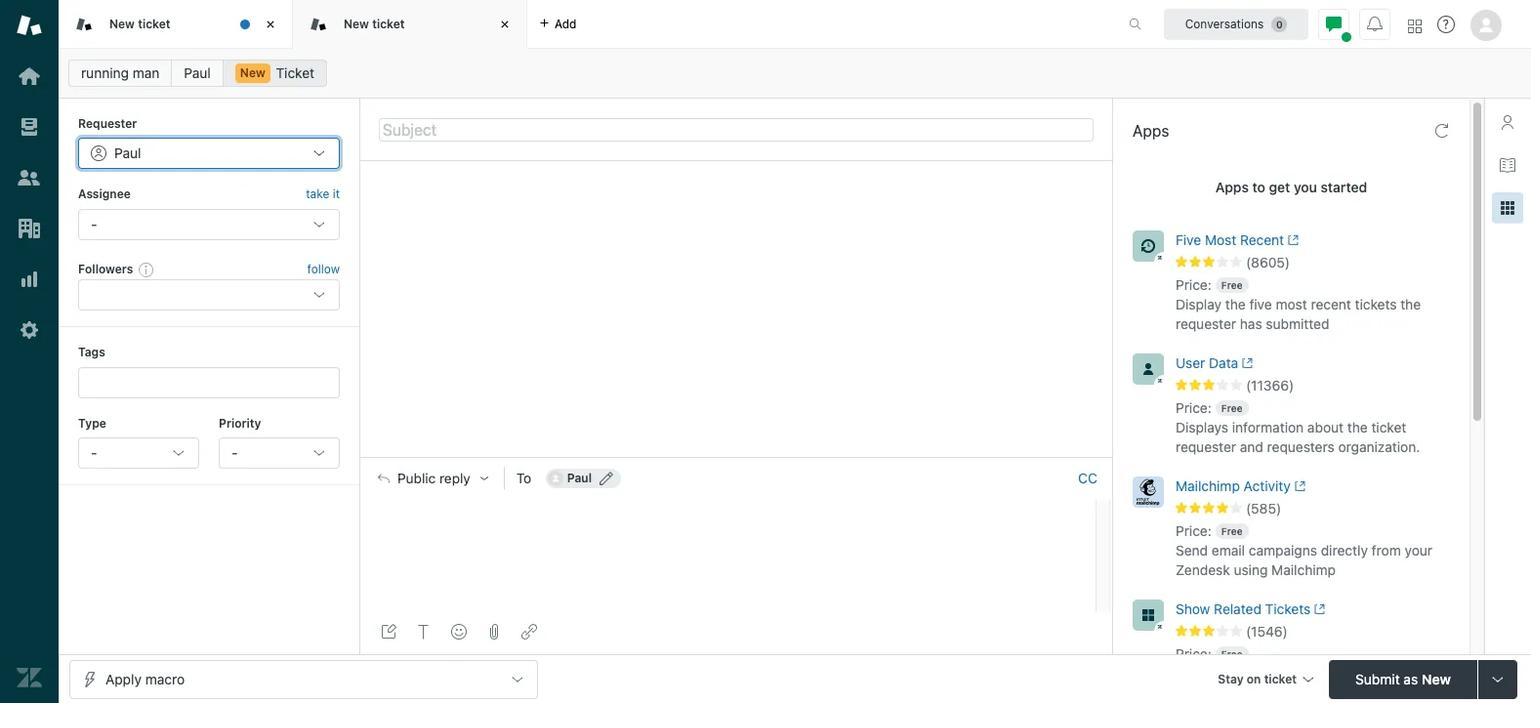 Task type: locate. For each thing, give the bounding box(es) containing it.
(opens in a new tab) image for tickets
[[1311, 604, 1326, 615]]

user data
[[1176, 354, 1239, 371]]

ticket
[[138, 16, 170, 31], [372, 16, 405, 31], [1372, 419, 1407, 436], [1264, 671, 1297, 686]]

1 vertical spatial mailchimp
[[1272, 561, 1336, 578]]

1 requester from the top
[[1176, 315, 1236, 332]]

requester down displays
[[1176, 438, 1236, 455]]

apply
[[105, 670, 142, 687]]

- down assignee
[[91, 216, 97, 232]]

(opens in a new tab) image inside show related tickets 'link'
[[1311, 604, 1326, 615]]

paul for requester
[[114, 145, 141, 162]]

paul right man
[[184, 64, 211, 81]]

as
[[1404, 670, 1418, 687]]

close image left add popup button
[[495, 15, 515, 34]]

0 vertical spatial apps
[[1133, 122, 1169, 140]]

paul down requester at the top left of page
[[114, 145, 141, 162]]

1 horizontal spatial paul
[[184, 64, 211, 81]]

0 vertical spatial (opens in a new tab) image
[[1239, 358, 1254, 369]]

price: inside price: free display the five most recent tickets the requester has submitted
[[1176, 276, 1212, 293]]

send
[[1176, 542, 1208, 559]]

close image
[[261, 15, 280, 34], [495, 15, 515, 34]]

submit as new
[[1356, 670, 1451, 687]]

info on adding followers image
[[139, 262, 155, 277]]

conversations button
[[1164, 8, 1309, 40]]

1 horizontal spatial (opens in a new tab) image
[[1311, 604, 1326, 615]]

(opens in a new tab) image
[[1239, 358, 1254, 369], [1291, 481, 1306, 492]]

main element
[[0, 0, 59, 703]]

(opens in a new tab) image up the 3 stars. 1546 reviews. element
[[1311, 604, 1326, 615]]

(opens in a new tab) image up 4 stars. 585 reviews. element
[[1291, 481, 1306, 492]]

user data image
[[1133, 354, 1164, 385]]

- button
[[78, 437, 199, 469], [219, 437, 340, 469]]

free for email
[[1221, 525, 1243, 537]]

0 horizontal spatial (opens in a new tab) image
[[1284, 235, 1299, 246]]

most
[[1276, 296, 1307, 312]]

1 price: from the top
[[1176, 276, 1212, 293]]

the up organization.
[[1348, 419, 1368, 436]]

displays
[[1176, 419, 1229, 436]]

1 new ticket from the left
[[109, 16, 170, 31]]

organization.
[[1338, 438, 1420, 455]]

public reply button
[[360, 458, 504, 499]]

has
[[1240, 315, 1262, 332]]

five most recent image
[[1133, 230, 1164, 262]]

cc button
[[1078, 470, 1098, 487]]

price: free
[[1176, 645, 1243, 662]]

apps
[[1133, 122, 1169, 140], [1216, 179, 1249, 195]]

1 vertical spatial apps
[[1216, 179, 1249, 195]]

price: free display the five most recent tickets the requester has submitted
[[1176, 276, 1421, 332]]

free up email
[[1221, 525, 1243, 537]]

1 vertical spatial requester
[[1176, 438, 1236, 455]]

paul right ringostarr@gmail.com 'icon'
[[567, 471, 592, 485]]

mailchimp inside price: free send email campaigns directly from your zendesk using mailchimp
[[1272, 561, 1336, 578]]

mailchimp down the campaigns
[[1272, 561, 1336, 578]]

new ticket tab
[[59, 0, 293, 49], [293, 0, 527, 49]]

0 horizontal spatial the
[[1225, 296, 1246, 312]]

type
[[78, 416, 106, 430]]

ticket inside popup button
[[1264, 671, 1297, 686]]

2 free from the top
[[1221, 402, 1243, 414]]

0 horizontal spatial - button
[[78, 437, 199, 469]]

- down priority
[[231, 444, 238, 461]]

(585)
[[1246, 500, 1281, 517]]

price: free displays information about the ticket requester and requesters organization.
[[1176, 399, 1420, 455]]

ticket inside price: free displays information about the ticket requester and requesters organization.
[[1372, 419, 1407, 436]]

secondary element
[[59, 54, 1531, 93]]

get help image
[[1438, 16, 1455, 33]]

price: down show
[[1176, 645, 1212, 662]]

running
[[81, 64, 129, 81]]

requester inside price: free displays information about the ticket requester and requesters organization.
[[1176, 438, 1236, 455]]

0 vertical spatial paul
[[184, 64, 211, 81]]

the
[[1225, 296, 1246, 312], [1401, 296, 1421, 312], [1348, 419, 1368, 436]]

2 requester from the top
[[1176, 438, 1236, 455]]

free for the
[[1221, 279, 1243, 291]]

4 free from the top
[[1221, 648, 1243, 660]]

and
[[1240, 438, 1264, 455]]

insert emojis image
[[451, 624, 467, 640]]

take it button
[[306, 185, 340, 205]]

price: for display
[[1176, 276, 1212, 293]]

stay on ticket
[[1218, 671, 1297, 686]]

1 free from the top
[[1221, 279, 1243, 291]]

the right tickets
[[1401, 296, 1421, 312]]

add
[[555, 16, 577, 31]]

mailchimp down the and
[[1176, 478, 1240, 494]]

views image
[[17, 114, 42, 140]]

notifications image
[[1367, 16, 1383, 32]]

five
[[1250, 296, 1272, 312]]

0 vertical spatial requester
[[1176, 315, 1236, 332]]

tabs tab list
[[59, 0, 1108, 49]]

- button down "type"
[[78, 437, 199, 469]]

1 horizontal spatial the
[[1348, 419, 1368, 436]]

(opens in a new tab) image up the (8605)
[[1284, 235, 1299, 246]]

3 free from the top
[[1221, 525, 1243, 537]]

free up displays
[[1221, 402, 1243, 414]]

- button for priority
[[219, 437, 340, 469]]

ringostarr@gmail.com image
[[548, 471, 563, 486]]

you
[[1294, 179, 1317, 195]]

stay on ticket button
[[1209, 660, 1321, 702]]

price: for displays
[[1176, 399, 1212, 416]]

(1546)
[[1246, 623, 1288, 640]]

0 horizontal spatial close image
[[261, 15, 280, 34]]

0 vertical spatial (opens in a new tab) image
[[1284, 235, 1299, 246]]

0 vertical spatial mailchimp
[[1176, 478, 1240, 494]]

(opens in a new tab) image up (11366)
[[1239, 358, 1254, 369]]

add link (cmd k) image
[[522, 624, 537, 640]]

2 new ticket from the left
[[344, 16, 405, 31]]

(11366)
[[1246, 377, 1294, 394]]

tags element
[[78, 367, 340, 398]]

free inside price: free
[[1221, 648, 1243, 660]]

on
[[1247, 671, 1261, 686]]

(opens in a new tab) image
[[1284, 235, 1299, 246], [1311, 604, 1326, 615]]

running man
[[81, 64, 160, 81]]

public reply
[[397, 471, 471, 486]]

zendesk
[[1176, 561, 1230, 578]]

new ticket
[[109, 16, 170, 31], [344, 16, 405, 31]]

3 price: from the top
[[1176, 522, 1212, 539]]

- button down priority
[[219, 437, 340, 469]]

-
[[91, 216, 97, 232], [91, 444, 97, 461], [231, 444, 238, 461]]

to
[[1253, 179, 1266, 195]]

tickets
[[1355, 296, 1397, 312]]

display
[[1176, 296, 1222, 312]]

get
[[1269, 179, 1290, 195]]

close image up ticket
[[261, 15, 280, 34]]

price: up send
[[1176, 522, 1212, 539]]

free inside price: free display the five most recent tickets the requester has submitted
[[1221, 279, 1243, 291]]

0 horizontal spatial (opens in a new tab) image
[[1239, 358, 1254, 369]]

paul inside requester element
[[114, 145, 141, 162]]

1 horizontal spatial new ticket
[[344, 16, 405, 31]]

- inside assignee element
[[91, 216, 97, 232]]

running man link
[[68, 60, 172, 87]]

free up stay
[[1221, 648, 1243, 660]]

public
[[397, 471, 436, 486]]

price: inside price: free displays information about the ticket requester and requesters organization.
[[1176, 399, 1212, 416]]

take it
[[306, 187, 340, 202]]

followers
[[78, 262, 133, 276]]

1 horizontal spatial close image
[[495, 15, 515, 34]]

stay
[[1218, 671, 1244, 686]]

follow
[[307, 262, 340, 276]]

activity
[[1244, 478, 1291, 494]]

free inside price: free displays information about the ticket requester and requesters organization.
[[1221, 402, 1243, 414]]

customers image
[[17, 165, 42, 190]]

mailchimp
[[1176, 478, 1240, 494], [1272, 561, 1336, 578]]

ticket
[[276, 64, 315, 81]]

paul inside secondary element
[[184, 64, 211, 81]]

1 horizontal spatial (opens in a new tab) image
[[1291, 481, 1306, 492]]

apps image
[[1500, 200, 1516, 216]]

1 vertical spatial (opens in a new tab) image
[[1291, 481, 1306, 492]]

1 - button from the left
[[78, 437, 199, 469]]

Public reply composer text field
[[369, 499, 1090, 540]]

assignee element
[[78, 209, 340, 240]]

zendesk image
[[17, 665, 42, 690]]

show related tickets
[[1176, 601, 1311, 617]]

1 vertical spatial (opens in a new tab) image
[[1311, 604, 1326, 615]]

- button for type
[[78, 437, 199, 469]]

started
[[1321, 179, 1367, 195]]

0 horizontal spatial mailchimp
[[1176, 478, 1240, 494]]

requester
[[1176, 315, 1236, 332], [1176, 438, 1236, 455]]

1 horizontal spatial mailchimp
[[1272, 561, 1336, 578]]

(8605)
[[1246, 254, 1290, 271]]

the up has
[[1225, 296, 1246, 312]]

2 - button from the left
[[219, 437, 340, 469]]

1 horizontal spatial apps
[[1216, 179, 1249, 195]]

assignee
[[78, 187, 131, 202]]

button displays agent's chat status as online. image
[[1326, 16, 1342, 32]]

free inside price: free send email campaigns directly from your zendesk using mailchimp
[[1221, 525, 1243, 537]]

zendesk support image
[[17, 13, 42, 38]]

Subject field
[[379, 118, 1094, 141]]

price: up displays
[[1176, 399, 1212, 416]]

new ticket for first new ticket tab from the left
[[109, 16, 170, 31]]

4 price: from the top
[[1176, 645, 1212, 662]]

format text image
[[416, 624, 432, 640]]

requester inside price: free display the five most recent tickets the requester has submitted
[[1176, 315, 1236, 332]]

organizations image
[[17, 216, 42, 241]]

- for priority
[[231, 444, 238, 461]]

paul link
[[171, 60, 223, 87]]

paul
[[184, 64, 211, 81], [114, 145, 141, 162], [567, 471, 592, 485]]

1 close image from the left
[[261, 15, 280, 34]]

2 price: from the top
[[1176, 399, 1212, 416]]

1 horizontal spatial - button
[[219, 437, 340, 469]]

new
[[109, 16, 135, 31], [344, 16, 369, 31], [240, 65, 265, 80], [1422, 670, 1451, 687]]

(opens in a new tab) image inside 'user data' link
[[1239, 358, 1254, 369]]

(opens in a new tab) image inside mailchimp activity link
[[1291, 481, 1306, 492]]

2 horizontal spatial paul
[[567, 471, 592, 485]]

0 horizontal spatial new ticket
[[109, 16, 170, 31]]

(opens in a new tab) image inside five most recent link
[[1284, 235, 1299, 246]]

2 vertical spatial paul
[[567, 471, 592, 485]]

0 horizontal spatial apps
[[1133, 122, 1169, 140]]

price: inside price: free send email campaigns directly from your zendesk using mailchimp
[[1176, 522, 1212, 539]]

free up display
[[1221, 279, 1243, 291]]

1 vertical spatial paul
[[114, 145, 141, 162]]

price: free send email campaigns directly from your zendesk using mailchimp
[[1176, 522, 1433, 578]]

price:
[[1176, 276, 1212, 293], [1176, 399, 1212, 416], [1176, 522, 1212, 539], [1176, 645, 1212, 662]]

from
[[1372, 542, 1401, 559]]

- down "type"
[[91, 444, 97, 461]]

0 horizontal spatial paul
[[114, 145, 141, 162]]

price: up display
[[1176, 276, 1212, 293]]

recent
[[1240, 231, 1284, 248]]

requester down display
[[1176, 315, 1236, 332]]



Task type: vqa. For each thing, say whether or not it's contained in the screenshot.
Zendesk Support icon
yes



Task type: describe. For each thing, give the bounding box(es) containing it.
add attachment image
[[486, 624, 502, 640]]

2 close image from the left
[[495, 15, 515, 34]]

priority
[[219, 416, 261, 430]]

take
[[306, 187, 329, 202]]

apply macro
[[105, 670, 185, 687]]

apps for apps to get you started
[[1216, 179, 1249, 195]]

macro
[[145, 670, 185, 687]]

customer context image
[[1500, 114, 1516, 130]]

campaigns
[[1249, 542, 1317, 559]]

most
[[1205, 231, 1237, 248]]

data
[[1209, 354, 1239, 371]]

4 stars. 585 reviews. element
[[1176, 500, 1458, 518]]

about
[[1308, 419, 1344, 436]]

apps for apps
[[1133, 122, 1169, 140]]

3 stars. 11366 reviews. element
[[1176, 377, 1458, 395]]

submit
[[1356, 670, 1400, 687]]

conversations
[[1185, 16, 1264, 31]]

user
[[1176, 354, 1205, 371]]

requesters
[[1267, 438, 1335, 455]]

new ticket for 1st new ticket tab from the right
[[344, 16, 405, 31]]

admin image
[[17, 317, 42, 343]]

man
[[133, 64, 160, 81]]

mailchimp activity
[[1176, 478, 1291, 494]]

to
[[516, 470, 532, 486]]

reporting image
[[17, 267, 42, 292]]

directly
[[1321, 542, 1368, 559]]

mailchimp activity image
[[1133, 477, 1164, 508]]

knowledge image
[[1500, 157, 1516, 173]]

new inside secondary element
[[240, 65, 265, 80]]

five most recent
[[1176, 231, 1284, 248]]

show related tickets image
[[1133, 600, 1164, 631]]

minimize composer image
[[729, 449, 744, 465]]

2 new ticket tab from the left
[[293, 0, 527, 49]]

free for information
[[1221, 402, 1243, 414]]

1 new ticket tab from the left
[[59, 0, 293, 49]]

paul for to
[[567, 471, 592, 485]]

submitted
[[1266, 315, 1330, 332]]

zendesk products image
[[1408, 19, 1422, 33]]

your
[[1405, 542, 1433, 559]]

add button
[[527, 0, 588, 48]]

follow button
[[307, 261, 340, 278]]

price: for send
[[1176, 522, 1212, 539]]

displays possible ticket submission types image
[[1490, 671, 1506, 687]]

2 horizontal spatial the
[[1401, 296, 1421, 312]]

edit user image
[[600, 472, 613, 485]]

(opens in a new tab) image for recent
[[1284, 235, 1299, 246]]

(opens in a new tab) image for data
[[1239, 358, 1254, 369]]

using
[[1234, 561, 1268, 578]]

requester element
[[78, 138, 340, 169]]

3 stars. 1546 reviews. element
[[1176, 623, 1458, 641]]

draft mode image
[[381, 624, 396, 640]]

cc
[[1078, 470, 1098, 486]]

show related tickets link
[[1176, 600, 1423, 623]]

reply
[[439, 471, 471, 486]]

tags
[[78, 345, 105, 360]]

recent
[[1311, 296, 1351, 312]]

show
[[1176, 601, 1210, 617]]

five most recent link
[[1176, 230, 1423, 254]]

five
[[1176, 231, 1201, 248]]

(opens in a new tab) image for activity
[[1291, 481, 1306, 492]]

related
[[1214, 601, 1262, 617]]

followers element
[[78, 279, 340, 311]]

information
[[1232, 419, 1304, 436]]

tickets
[[1265, 601, 1311, 617]]

apps to get you started
[[1216, 179, 1367, 195]]

mailchimp activity link
[[1176, 477, 1423, 500]]

the inside price: free displays information about the ticket requester and requesters organization.
[[1348, 419, 1368, 436]]

3 stars. 8605 reviews. element
[[1176, 254, 1458, 271]]

user data link
[[1176, 354, 1423, 377]]

get started image
[[17, 63, 42, 89]]

email
[[1212, 542, 1245, 559]]

requester
[[78, 116, 137, 131]]

it
[[333, 187, 340, 202]]

- for type
[[91, 444, 97, 461]]



